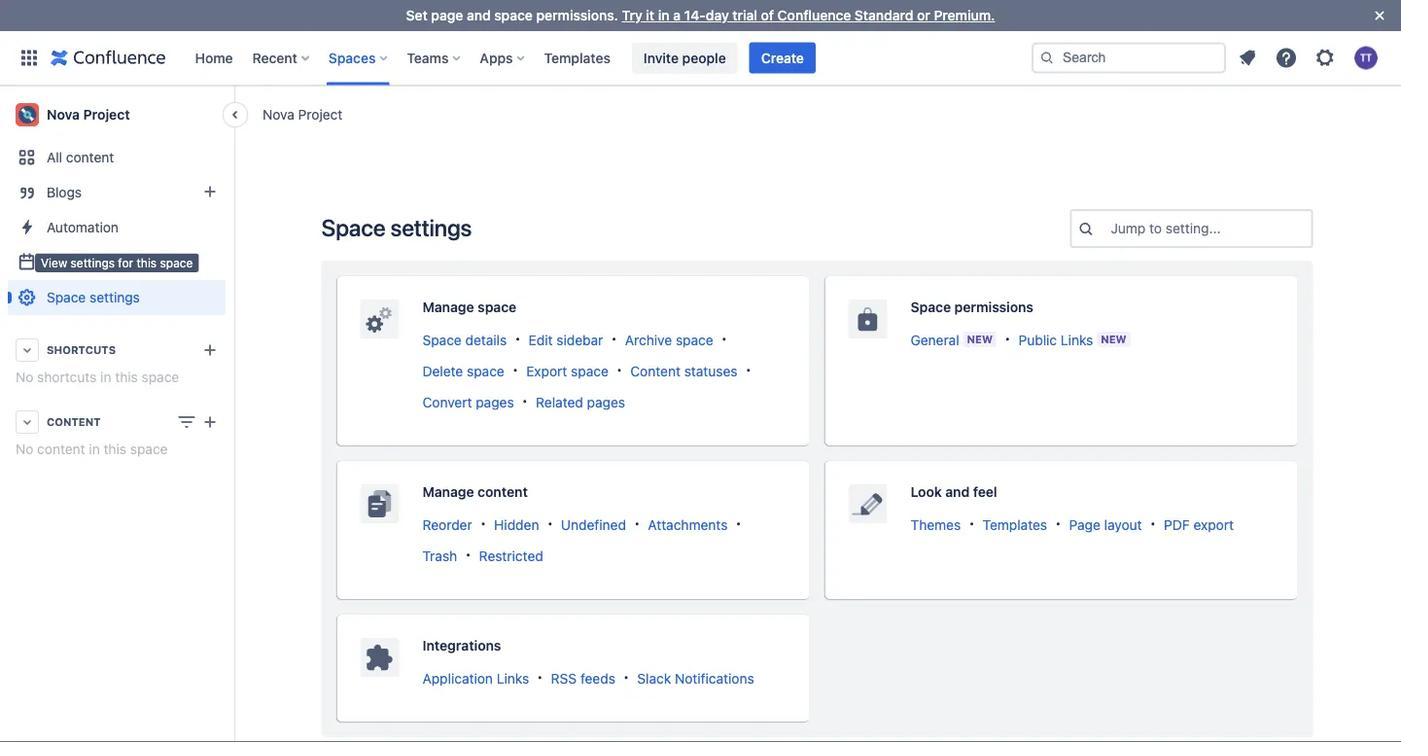 Task type: vqa. For each thing, say whether or not it's contained in the screenshot.
1 corresponding to 1 - Gather ideas and insights in Jira Product Discovery
no



Task type: locate. For each thing, give the bounding box(es) containing it.
convert
[[423, 394, 472, 410]]

this down the shortcuts dropdown button
[[115, 369, 138, 385]]

0 vertical spatial links
[[1061, 332, 1094, 348]]

2 manage from the top
[[423, 484, 474, 500]]

export
[[527, 363, 568, 379]]

2 horizontal spatial in
[[658, 7, 670, 23]]

apps button
[[474, 42, 533, 73]]

delete space link
[[423, 363, 505, 379]]

1 horizontal spatial nova
[[263, 106, 295, 122]]

0 horizontal spatial nova project link
[[8, 95, 226, 134]]

1 horizontal spatial content
[[631, 363, 681, 379]]

public links link
[[1019, 332, 1094, 348]]

1 no from the top
[[16, 369, 33, 385]]

appswitcher icon image
[[18, 46, 41, 70]]

general
[[911, 332, 960, 348]]

blogs
[[47, 184, 82, 200]]

0 horizontal spatial and
[[467, 7, 491, 23]]

day
[[706, 7, 729, 23]]

links for application
[[497, 670, 529, 686]]

rss feeds link
[[551, 670, 616, 686]]

space down 'details'
[[467, 363, 505, 379]]

settings down calendars link
[[90, 289, 140, 305]]

hidden link
[[494, 516, 539, 532]]

1 horizontal spatial links
[[1061, 332, 1094, 348]]

for
[[118, 256, 133, 269]]

pages right related
[[587, 394, 626, 410]]

shortcuts button
[[8, 333, 226, 368]]

0 vertical spatial content
[[631, 363, 681, 379]]

this right for
[[137, 256, 157, 269]]

hidden
[[494, 516, 539, 532]]

this for settings
[[137, 256, 157, 269]]

0 horizontal spatial nova project
[[47, 107, 130, 123]]

1 vertical spatial no
[[16, 441, 33, 457]]

try
[[622, 7, 643, 23]]

space
[[322, 214, 386, 241], [47, 289, 86, 305], [911, 299, 952, 315], [423, 332, 462, 348]]

nova project link up all content link
[[8, 95, 226, 134]]

14-
[[685, 7, 706, 23]]

links
[[1061, 332, 1094, 348], [497, 670, 529, 686]]

page
[[1070, 516, 1101, 532]]

1 vertical spatial settings
[[71, 256, 115, 269]]

manage for manage space
[[423, 299, 474, 315]]

recent button
[[247, 42, 317, 73]]

no
[[16, 369, 33, 385], [16, 441, 33, 457]]

pages for convert pages
[[476, 394, 514, 410]]

content right 'all'
[[66, 149, 114, 165]]

0 vertical spatial this
[[137, 256, 157, 269]]

pdf export
[[1165, 516, 1235, 532]]

this
[[137, 256, 157, 269], [115, 369, 138, 385], [104, 441, 127, 457]]

1 horizontal spatial templates link
[[983, 516, 1048, 532]]

calendars
[[47, 254, 110, 270]]

Search field
[[1032, 42, 1227, 73]]

nova inside space element
[[47, 107, 80, 123]]

space settings
[[322, 214, 472, 241], [47, 289, 140, 305]]

nova project up "all content"
[[47, 107, 130, 123]]

1 pages from the left
[[476, 394, 514, 410]]

content for content
[[47, 416, 101, 429]]

delete space
[[423, 363, 505, 379]]

1 vertical spatial content
[[47, 416, 101, 429]]

0 horizontal spatial space settings
[[47, 289, 140, 305]]

content down archive
[[631, 363, 681, 379]]

project down spaces
[[298, 106, 343, 122]]

settings
[[391, 214, 472, 241], [71, 256, 115, 269], [90, 289, 140, 305]]

archive
[[625, 332, 672, 348]]

search image
[[1040, 50, 1056, 66]]

2 nova project from the left
[[47, 107, 130, 123]]

1 horizontal spatial pages
[[587, 394, 626, 410]]

manage for manage content
[[423, 484, 474, 500]]

1 vertical spatial space settings
[[47, 289, 140, 305]]

0 vertical spatial templates
[[544, 50, 611, 66]]

nova project link
[[8, 95, 226, 134], [263, 105, 343, 124]]

nova down recent dropdown button
[[263, 106, 295, 122]]

banner containing home
[[0, 31, 1402, 86]]

banner
[[0, 31, 1402, 86]]

1 vertical spatial content
[[37, 441, 85, 457]]

0 vertical spatial manage
[[423, 299, 474, 315]]

people
[[683, 50, 726, 66]]

confluence image
[[51, 46, 166, 70], [51, 46, 166, 70]]

space settings inside space element
[[47, 289, 140, 305]]

nova project link down recent dropdown button
[[263, 105, 343, 124]]

0 horizontal spatial templates
[[544, 50, 611, 66]]

in down the shortcuts dropdown button
[[100, 369, 111, 385]]

templates down feel
[[983, 516, 1048, 532]]

application
[[423, 670, 493, 686]]

teams
[[407, 50, 449, 66]]

or
[[918, 7, 931, 23]]

1 nova from the left
[[263, 106, 295, 122]]

notification icon image
[[1237, 46, 1260, 70]]

export space
[[527, 363, 609, 379]]

2 vertical spatial settings
[[90, 289, 140, 305]]

attachments link
[[648, 516, 728, 532]]

2 no from the top
[[16, 441, 33, 457]]

2 vertical spatial in
[[89, 441, 100, 457]]

content
[[66, 149, 114, 165], [37, 441, 85, 457], [478, 484, 528, 500]]

manage up reorder
[[423, 484, 474, 500]]

space up 'details'
[[478, 299, 517, 315]]

no for no content in this space
[[16, 441, 33, 457]]

settings icon image
[[1314, 46, 1338, 70]]

page layout
[[1070, 516, 1143, 532]]

content down content dropdown button
[[37, 441, 85, 457]]

export
[[1194, 516, 1235, 532]]

and left feel
[[946, 484, 970, 500]]

settings left for
[[71, 256, 115, 269]]

0 horizontal spatial nova
[[47, 107, 80, 123]]

standard
[[855, 7, 914, 23]]

2 nova from the left
[[47, 107, 80, 123]]

content inside dropdown button
[[47, 416, 101, 429]]

0 horizontal spatial links
[[497, 670, 529, 686]]

automation link
[[8, 210, 226, 245]]

page layout link
[[1070, 516, 1143, 532]]

links left rss on the left bottom of the page
[[497, 670, 529, 686]]

0 vertical spatial templates link
[[539, 42, 617, 73]]

0 horizontal spatial project
[[83, 107, 130, 123]]

this for content
[[104, 441, 127, 457]]

application links link
[[423, 670, 529, 686]]

home
[[195, 50, 233, 66]]

pages
[[476, 394, 514, 410], [587, 394, 626, 410]]

pages down the delete space 'link'
[[476, 394, 514, 410]]

content for all
[[66, 149, 114, 165]]

themes link
[[911, 516, 961, 532]]

1 manage from the top
[[423, 299, 474, 315]]

0 horizontal spatial content
[[47, 416, 101, 429]]

manage up space details
[[423, 299, 474, 315]]

feeds
[[581, 670, 616, 686]]

0 horizontal spatial pages
[[476, 394, 514, 410]]

content up hidden link
[[478, 484, 528, 500]]

1 vertical spatial templates
[[983, 516, 1048, 532]]

manage space
[[423, 299, 517, 315]]

templates link down permissions.
[[539, 42, 617, 73]]

reorder
[[423, 516, 473, 532]]

new
[[1101, 333, 1127, 346]]

details
[[466, 332, 507, 348]]

0 vertical spatial space settings
[[322, 214, 472, 241]]

this down content dropdown button
[[104, 441, 127, 457]]

convert pages
[[423, 394, 514, 410]]

in for no content in this space
[[89, 441, 100, 457]]

and right page at top left
[[467, 7, 491, 23]]

1 horizontal spatial space settings
[[322, 214, 472, 241]]

general new
[[911, 332, 993, 348]]

global element
[[12, 31, 1028, 85]]

settings inside space element
[[90, 289, 140, 305]]

content up no content in this space
[[47, 416, 101, 429]]

0 vertical spatial in
[[658, 7, 670, 23]]

0 vertical spatial content
[[66, 149, 114, 165]]

jump to setting...
[[1112, 220, 1221, 236]]

1 vertical spatial in
[[100, 369, 111, 385]]

1 horizontal spatial and
[[946, 484, 970, 500]]

no left shortcuts
[[16, 369, 33, 385]]

setting...
[[1166, 220, 1221, 236]]

space permissions
[[911, 299, 1034, 315]]

in
[[658, 7, 670, 23], [100, 369, 111, 385], [89, 441, 100, 457]]

space down the shortcuts dropdown button
[[142, 369, 179, 385]]

space details link
[[423, 332, 507, 348]]

nova project
[[263, 106, 343, 122], [47, 107, 130, 123]]

permissions
[[955, 299, 1034, 315]]

in left a
[[658, 7, 670, 23]]

pages for related pages
[[587, 394, 626, 410]]

space
[[495, 7, 533, 23], [160, 256, 193, 269], [478, 299, 517, 315], [676, 332, 714, 348], [467, 363, 505, 379], [571, 363, 609, 379], [142, 369, 179, 385], [130, 441, 168, 457]]

themes
[[911, 516, 961, 532]]

no shortcuts in this space
[[16, 369, 179, 385]]

1 horizontal spatial project
[[298, 106, 343, 122]]

1 vertical spatial links
[[497, 670, 529, 686]]

related pages link
[[536, 394, 626, 410]]

0 vertical spatial no
[[16, 369, 33, 385]]

premium.
[[934, 7, 996, 23]]

nova up 'all'
[[47, 107, 80, 123]]

no down content dropdown button
[[16, 441, 33, 457]]

0 horizontal spatial in
[[89, 441, 100, 457]]

1 vertical spatial templates link
[[983, 516, 1048, 532]]

pdf
[[1165, 516, 1191, 532]]

help icon image
[[1275, 46, 1299, 70]]

templates down permissions.
[[544, 50, 611, 66]]

look
[[911, 484, 943, 500]]

1 vertical spatial this
[[115, 369, 138, 385]]

restricted
[[479, 548, 544, 564]]

1 horizontal spatial in
[[100, 369, 111, 385]]

1 horizontal spatial templates
[[983, 516, 1048, 532]]

spaces
[[329, 50, 376, 66]]

2 pages from the left
[[587, 394, 626, 410]]

2 project from the left
[[83, 107, 130, 123]]

2 vertical spatial this
[[104, 441, 127, 457]]

project up all content link
[[83, 107, 130, 123]]

project inside space element
[[83, 107, 130, 123]]

in down content dropdown button
[[89, 441, 100, 457]]

1 vertical spatial manage
[[423, 484, 474, 500]]

templates link down feel
[[983, 516, 1048, 532]]

links left 'new'
[[1061, 332, 1094, 348]]

templates inside global "element"
[[544, 50, 611, 66]]

page
[[431, 7, 463, 23]]

nova project down recent dropdown button
[[263, 106, 343, 122]]

2 vertical spatial content
[[478, 484, 528, 500]]

layout
[[1105, 516, 1143, 532]]

automation
[[47, 219, 119, 235]]

settings up the manage space
[[391, 214, 472, 241]]

1 horizontal spatial nova project
[[263, 106, 343, 122]]



Task type: describe. For each thing, give the bounding box(es) containing it.
content for no
[[37, 441, 85, 457]]

your profile and preferences image
[[1355, 46, 1379, 70]]

undefined
[[561, 516, 627, 532]]

Search settings text field
[[1112, 219, 1115, 238]]

feel
[[974, 484, 998, 500]]

0 vertical spatial settings
[[391, 214, 472, 241]]

public links new
[[1019, 332, 1127, 348]]

slack notifications
[[638, 670, 755, 686]]

1 nova project from the left
[[263, 106, 343, 122]]

teams button
[[401, 42, 468, 73]]

reorder link
[[423, 516, 473, 532]]

invite people button
[[632, 42, 738, 73]]

edit sidebar link
[[529, 332, 604, 348]]

archive space link
[[625, 332, 714, 348]]

shortcuts
[[47, 344, 116, 357]]

home link
[[189, 42, 239, 73]]

public
[[1019, 332, 1058, 348]]

close image
[[1369, 4, 1392, 27]]

space up content statuses link
[[676, 332, 714, 348]]

create a page image
[[198, 411, 222, 434]]

0 horizontal spatial templates link
[[539, 42, 617, 73]]

trash link
[[423, 548, 457, 564]]

space up related pages
[[571, 363, 609, 379]]

notifications
[[675, 670, 755, 686]]

no content in this space
[[16, 441, 168, 457]]

create
[[762, 50, 804, 66]]

statuses
[[685, 363, 738, 379]]

of
[[761, 7, 774, 23]]

this for shortcuts
[[115, 369, 138, 385]]

shortcuts
[[37, 369, 97, 385]]

view settings for this space
[[41, 256, 193, 269]]

confluence
[[778, 7, 852, 23]]

edit sidebar
[[529, 332, 604, 348]]

1 vertical spatial and
[[946, 484, 970, 500]]

space right for
[[160, 256, 193, 269]]

related
[[536, 394, 584, 410]]

delete
[[423, 363, 463, 379]]

new
[[968, 333, 993, 346]]

space down content dropdown button
[[130, 441, 168, 457]]

links for public
[[1061, 332, 1094, 348]]

view
[[41, 256, 67, 269]]

space details
[[423, 332, 507, 348]]

trash
[[423, 548, 457, 564]]

all content
[[47, 149, 114, 165]]

in for no shortcuts in this space
[[100, 369, 111, 385]]

sidebar
[[557, 332, 604, 348]]

convert pages link
[[423, 394, 514, 410]]

invite people
[[644, 50, 726, 66]]

invite
[[644, 50, 679, 66]]

export space link
[[527, 363, 609, 379]]

spaces button
[[323, 42, 395, 73]]

1 project from the left
[[298, 106, 343, 122]]

content for manage
[[478, 484, 528, 500]]

create a blog image
[[198, 180, 222, 203]]

rss
[[551, 670, 577, 686]]

application links
[[423, 670, 529, 686]]

change view image
[[175, 411, 198, 434]]

content statuses
[[631, 363, 738, 379]]

set page and space permissions. try it in a 14-day trial of confluence standard or premium.
[[406, 7, 996, 23]]

space element
[[0, 86, 233, 742]]

look and feel
[[911, 484, 998, 500]]

no for no shortcuts in this space
[[16, 369, 33, 385]]

undefined link
[[561, 516, 627, 532]]

space settings link
[[8, 280, 226, 315]]

it
[[646, 7, 655, 23]]

slack
[[638, 670, 672, 686]]

permissions.
[[537, 7, 619, 23]]

general link
[[911, 332, 960, 348]]

calendars link
[[8, 245, 226, 280]]

a
[[673, 7, 681, 23]]

trial
[[733, 7, 758, 23]]

create link
[[750, 42, 816, 73]]

space up global "element"
[[495, 7, 533, 23]]

blogs link
[[8, 175, 226, 210]]

content for content statuses
[[631, 363, 681, 379]]

content statuses link
[[631, 363, 738, 379]]

attachments
[[648, 516, 728, 532]]

1 horizontal spatial nova project link
[[263, 105, 343, 124]]

0 vertical spatial and
[[467, 7, 491, 23]]

all content link
[[8, 140, 226, 175]]

set
[[406, 7, 428, 23]]

slack notifications link
[[638, 670, 755, 686]]

jump
[[1112, 220, 1146, 236]]

all
[[47, 149, 62, 165]]

related pages
[[536, 394, 626, 410]]

try it in a 14-day trial of confluence standard or premium. link
[[622, 7, 996, 23]]

add shortcut image
[[198, 339, 222, 362]]

content button
[[8, 405, 226, 440]]

nova project inside space element
[[47, 107, 130, 123]]

apps
[[480, 50, 513, 66]]



